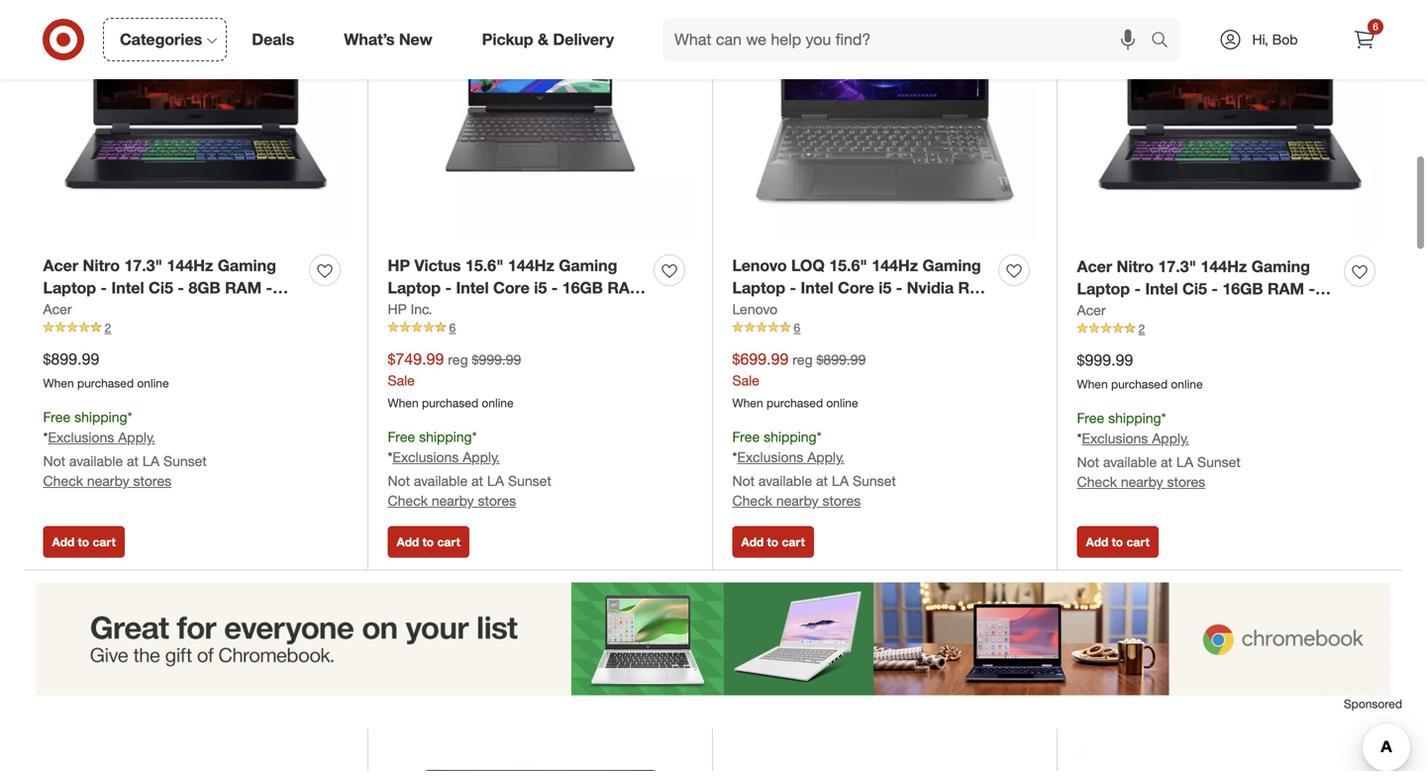 Task type: vqa. For each thing, say whether or not it's contained in the screenshot.
Storage's 2
yes



Task type: locate. For each thing, give the bounding box(es) containing it.
$899.99 when purchased online
[[43, 350, 169, 391]]

available
[[69, 453, 123, 470], [1103, 454, 1157, 471], [414, 473, 468, 490], [759, 473, 812, 490]]

intel up nvidia
[[111, 279, 144, 298]]

loq
[[791, 256, 825, 275]]

sale
[[388, 372, 415, 389], [732, 372, 760, 389]]

0 horizontal spatial storage
[[925, 301, 984, 320]]

acer nitro 17.3" 144hz gaming laptop - intel ci5 - 8gb ram - 512 ssd - nvidia rtx3050 gpu - black (an517-55-51dq) link
[[43, 254, 302, 343]]

laptop
[[43, 279, 96, 298], [732, 279, 786, 298], [1077, 280, 1130, 299]]

512 inside acer nitro 17.3" 144hz gaming laptop - intel ci5 - 8gb ram - 512 ssd - nvidia rtx3050 gpu - black (an517-55-51dq)
[[43, 301, 70, 320]]

2 for -
[[104, 320, 111, 335]]

sale for $699.99
[[732, 372, 760, 389]]

ssd left nvidia
[[74, 301, 106, 320]]

black for acer nitro 17.3" 144hz gaming laptop - intel ci5 - 8gb ram - 512 ssd - nvidia rtx3050 gpu - black (an517-55-51dq)
[[43, 324, 85, 343]]

ci5 inside acer nitro 17.3" 144hz gaming laptop - intel ci5 - 16gb ram - 512 ssd storage - rtx4050 gpu - black (an517-55-558p)
[[1183, 280, 1207, 299]]

1 horizontal spatial acer link
[[1077, 301, 1106, 320]]

laptop inside acer nitro 17.3" 144hz gaming laptop - intel ci5 - 8gb ram - 512 ssd - nvidia rtx3050 gpu - black (an517-55-51dq)
[[43, 279, 96, 298]]

1 horizontal spatial storage
[[1145, 302, 1204, 321]]

lenovo loq 15.6" 144hz gaming laptop - intel core i5 - nvidia rtx 3050 - 8gb ram - 512gb storage - (82xv0012us) gray image
[[732, 0, 1038, 243], [732, 0, 1038, 243]]

4 add from the left
[[1086, 535, 1109, 550]]

0 horizontal spatial intel
[[111, 279, 144, 298]]

stores for acer nitro 17.3" 144hz gaming laptop - intel ci5 - 16gb ram - 512 ssd storage - rtx4050 gpu - black (an517-55-558p)
[[1167, 474, 1206, 491]]

1 horizontal spatial $999.99
[[1077, 351, 1133, 370]]

3 add from the left
[[741, 535, 764, 550]]

at
[[127, 453, 139, 470], [1161, 454, 1173, 471], [471, 473, 483, 490], [816, 473, 828, 490]]

free shipping * * exclusions apply. not available at la sunset check nearby stores for acer nitro 17.3" 144hz gaming laptop - intel ci5 - 16gb ram - 512 ssd storage - rtx4050 gpu - black (an517-55-558p)
[[1077, 409, 1241, 491]]

ci5
[[149, 279, 173, 298], [1183, 280, 1207, 299]]

add to cart button
[[43, 527, 125, 558], [388, 527, 469, 558], [732, 527, 814, 558], [1077, 527, 1159, 558]]

lenovo loq 15.6" 144hz gaming laptop - intel core i5 - nvidia rtx 3050 - 8gb ram - 512gb storage - (82xv0012us) gray link
[[732, 254, 991, 343]]

exclusions apply. button for lenovo loq 15.6" 144hz gaming laptop - intel core i5 - nvidia rtx 3050 - 8gb ram - 512gb storage - (82xv0012us) gray
[[737, 448, 845, 468]]

check nearby stores button
[[43, 472, 171, 492], [1077, 473, 1206, 492], [388, 492, 516, 511], [732, 492, 861, 511]]

4 add to cart from the left
[[1086, 535, 1150, 550]]

sale inside $699.99 reg $899.99 sale when purchased online
[[732, 372, 760, 389]]

What can we help you find? suggestions appear below search field
[[663, 18, 1156, 61]]

laptop inside "lenovo loq 15.6" 144hz gaming laptop - intel core i5 - nvidia rtx 3050 - 8gb ram - 512gb storage - (82xv0012us) gray"
[[732, 279, 786, 298]]

$899.99
[[43, 350, 99, 369], [817, 351, 866, 369]]

apply. down $999.99 when purchased online
[[1152, 430, 1189, 447]]

0 horizontal spatial 17.3"
[[124, 256, 162, 275]]

intel
[[111, 279, 144, 298], [801, 279, 834, 298], [1145, 280, 1178, 299]]

reg for $699.99
[[793, 351, 813, 369]]

(an517-
[[90, 324, 150, 343], [1124, 325, 1184, 344]]

acer link up $899.99 when purchased online
[[43, 300, 72, 319]]

storage down rtx
[[925, 301, 984, 320]]

exclusions for acer nitro 17.3" 144hz gaming laptop - intel ci5 - 8gb ram - 512 ssd - nvidia rtx3050 gpu - black (an517-55-51dq)
[[48, 429, 114, 446]]

nearby
[[87, 473, 129, 490], [1121, 474, 1163, 491], [432, 492, 474, 510], [776, 492, 819, 510]]

16gb
[[1223, 280, 1263, 299]]

1 vertical spatial lenovo
[[732, 301, 778, 318]]

8gb inside acer nitro 17.3" 144hz gaming laptop - intel ci5 - 8gb ram - 512 ssd - nvidia rtx3050 gpu - black (an517-55-51dq)
[[189, 279, 221, 298]]

nitro
[[83, 256, 120, 275], [1117, 257, 1154, 276]]

intel for -
[[111, 279, 144, 298]]

hp victus 15.6" full hd gaming laptop, amd ryzen 5 7535hs, 8gb ram, 512gb ssd, nvidia geforce rtx 2050, windows 11 home image
[[388, 748, 693, 772], [388, 748, 693, 772]]

reg inside $699.99 reg $899.99 sale when purchased online
[[793, 351, 813, 369]]

1 sale from the left
[[388, 372, 415, 389]]

144hz for 8gb
[[167, 256, 213, 275]]

sunset for acer nitro 17.3" 144hz gaming laptop - intel ci5 - 8gb ram - 512 ssd - nvidia rtx3050 gpu - black (an517-55-51dq)
[[163, 453, 207, 470]]

2 $999.99 from the left
[[472, 351, 521, 369]]

cart for acer nitro 17.3" 144hz gaming laptop - intel ci5 - 16gb ram - 512 ssd storage - rtx4050 gpu - black (an517-55-558p)
[[1127, 535, 1150, 550]]

0 horizontal spatial 55-
[[150, 324, 174, 343]]

512
[[43, 301, 70, 320], [1077, 302, 1104, 321]]

acer link for acer nitro 17.3" 144hz gaming laptop - intel ci5 - 16gb ram - 512 ssd storage - rtx4050 gpu - black (an517-55-558p)
[[1077, 301, 1106, 320]]

2
[[104, 320, 111, 335], [1139, 321, 1145, 336]]

2 horizontal spatial ram
[[1268, 280, 1304, 299]]

exclusions apply. button for acer nitro 17.3" 144hz gaming laptop - intel ci5 - 8gb ram - 512 ssd - nvidia rtx3050 gpu - black (an517-55-51dq)
[[48, 428, 155, 448]]

$699.99 reg $899.99 sale when purchased online
[[732, 350, 866, 411]]

0 horizontal spatial ci5
[[149, 279, 173, 298]]

(an517- for -
[[90, 324, 150, 343]]

3 add to cart button from the left
[[732, 527, 814, 558]]

free shipping * * exclusions apply. not available at la sunset check nearby stores down $899.99 when purchased online
[[43, 408, 207, 490]]

2 horizontal spatial intel
[[1145, 280, 1178, 299]]

black inside acer nitro 17.3" 144hz gaming laptop - intel ci5 - 16gb ram - 512 ssd storage - rtx4050 gpu - black (an517-55-558p)
[[1077, 325, 1119, 344]]

1 add to cart button from the left
[[43, 527, 125, 558]]

online
[[137, 376, 169, 391], [1171, 377, 1203, 392], [482, 396, 514, 411], [826, 396, 858, 411]]

gpu inside acer nitro 17.3" 144hz gaming laptop - intel ci5 - 16gb ram - 512 ssd storage - rtx4050 gpu - black (an517-55-558p)
[[1290, 302, 1325, 321]]

la
[[142, 453, 160, 470], [1177, 454, 1194, 471], [487, 473, 504, 490], [832, 473, 849, 490]]

gaming
[[218, 256, 276, 275], [923, 256, 981, 275], [1252, 257, 1310, 276]]

$899.99 inside $899.99 when purchased online
[[43, 350, 99, 369]]

apply.
[[118, 429, 155, 446], [1152, 430, 1189, 447], [463, 449, 500, 466], [807, 449, 845, 466]]

17.3" for storage
[[1158, 257, 1197, 276]]

1 horizontal spatial 6
[[794, 320, 801, 335]]

add to cart button for acer nitro 17.3" 144hz gaming laptop - intel ci5 - 8gb ram - 512 ssd - nvidia rtx3050 gpu - black (an517-55-51dq)
[[43, 527, 125, 558]]

shipping down $699.99 reg $899.99 sale when purchased online
[[764, 428, 817, 446]]

laptop for 8gb
[[732, 279, 786, 298]]

cart for acer nitro 17.3" 144hz gaming laptop - intel ci5 - 8gb ram - 512 ssd - nvidia rtx3050 gpu - black (an517-55-51dq)
[[93, 535, 116, 550]]

gpu for rtx3050
[[246, 301, 280, 320]]

add for acer nitro 17.3" 144hz gaming laptop - intel ci5 - 16gb ram - 512 ssd storage - rtx4050 gpu - black (an517-55-558p)
[[1086, 535, 1109, 550]]

1 horizontal spatial (an517-
[[1124, 325, 1184, 344]]

1 horizontal spatial 17.3"
[[1158, 257, 1197, 276]]

3 cart from the left
[[782, 535, 805, 550]]

144hz up i5
[[872, 256, 918, 275]]

3050
[[732, 301, 768, 320]]

exclusions for acer nitro 17.3" 144hz gaming laptop - intel ci5 - 16gb ram - 512 ssd storage - rtx4050 gpu - black (an517-55-558p)
[[1082, 430, 1148, 447]]

laptop for -
[[43, 279, 96, 298]]

ram
[[225, 279, 262, 298], [1268, 280, 1304, 299], [819, 301, 856, 320]]

free shipping * * exclusions apply. not available at la sunset check nearby stores
[[43, 408, 207, 490], [1077, 409, 1241, 491], [388, 428, 551, 510], [732, 428, 896, 510]]

intel for 8gb
[[801, 279, 834, 298]]

acer link up $999.99 when purchased online
[[1077, 301, 1106, 320]]

0 horizontal spatial nitro
[[83, 256, 120, 275]]

ci5 left 16gb on the top
[[1183, 280, 1207, 299]]

4 add to cart button from the left
[[1077, 527, 1159, 558]]

ssd
[[74, 301, 106, 320], [1108, 302, 1140, 321]]

purchased
[[77, 376, 134, 391], [1111, 377, 1168, 392], [422, 396, 478, 411], [767, 396, 823, 411]]

stores
[[133, 473, 171, 490], [1167, 474, 1206, 491], [478, 492, 516, 510], [823, 492, 861, 510]]

shipping
[[74, 408, 127, 426], [1109, 409, 1161, 427], [419, 428, 472, 446], [764, 428, 817, 446]]

bob
[[1272, 31, 1298, 48]]

1 horizontal spatial laptop
[[732, 279, 786, 298]]

apply. down $899.99 when purchased online
[[118, 429, 155, 446]]

storage inside acer nitro 17.3" 144hz gaming laptop - intel ci5 - 16gb ram - 512 ssd storage - rtx4050 gpu - black (an517-55-558p)
[[1145, 302, 1204, 321]]

laptop inside acer nitro 17.3" 144hz gaming laptop - intel ci5 - 16gb ram - 512 ssd storage - rtx4050 gpu - black (an517-55-558p)
[[1077, 280, 1130, 299]]

0 horizontal spatial $999.99
[[472, 351, 521, 369]]

0 horizontal spatial $899.99
[[43, 350, 99, 369]]

exclusions down $999.99 when purchased online
[[1082, 430, 1148, 447]]

add to cart for acer nitro 17.3" 144hz gaming laptop - intel ci5 - 8gb ram - 512 ssd - nvidia rtx3050 gpu - black (an517-55-51dq)
[[52, 535, 116, 550]]

rtx
[[958, 279, 990, 298]]

free down $999.99 when purchased online
[[1077, 409, 1105, 427]]

144hz up rtx3050
[[167, 256, 213, 275]]

512 up $999.99 when purchased online
[[1077, 302, 1104, 321]]

lenovo up lenovo link
[[732, 256, 787, 275]]

add for lenovo loq 15.6" 144hz gaming laptop - intel core i5 - nvidia rtx 3050 - 8gb ram - 512gb storage - (82xv0012us) gray
[[741, 535, 764, 550]]

1 horizontal spatial ci5
[[1183, 280, 1207, 299]]

$749.99 reg $999.99 sale when purchased online
[[388, 350, 521, 411]]

lenovo inside "lenovo loq 15.6" 144hz gaming laptop - intel core i5 - nvidia rtx 3050 - 8gb ram - 512gb storage - (82xv0012us) gray"
[[732, 256, 787, 275]]

1 add to cart from the left
[[52, 535, 116, 550]]

6 for $699.99
[[794, 320, 801, 335]]

4 cart from the left
[[1127, 535, 1150, 550]]

55-
[[150, 324, 174, 343], [1184, 325, 1208, 344]]

1 horizontal spatial $899.99
[[817, 351, 866, 369]]

2 horizontal spatial laptop
[[1077, 280, 1130, 299]]

0 horizontal spatial 6
[[449, 320, 456, 335]]

acer link
[[43, 300, 72, 319], [1077, 301, 1106, 320]]

*
[[127, 408, 132, 426], [1161, 409, 1166, 427], [472, 428, 477, 446], [817, 428, 822, 446], [43, 429, 48, 446], [1077, 430, 1082, 447], [388, 449, 393, 466], [732, 449, 737, 466]]

2 link
[[43, 319, 348, 337], [1077, 320, 1383, 338]]

free down $899.99 when purchased online
[[43, 408, 71, 426]]

online inside $699.99 reg $899.99 sale when purchased online
[[826, 396, 858, 411]]

2 sale from the left
[[732, 372, 760, 389]]

i5
[[879, 279, 892, 298]]

1 horizontal spatial 8gb
[[783, 301, 815, 320]]

hp victus 15.6" 144hz gaming laptop - intel core i5 - 16gb ram  - 512gb ssd storage - nvidia rtx 4050 - windows 11 - silver (15-fa1040nr) image
[[388, 0, 693, 243], [388, 0, 693, 243]]

ram up rtx3050
[[225, 279, 262, 298]]

acer
[[43, 256, 78, 275], [1077, 257, 1112, 276], [43, 301, 72, 318], [1077, 302, 1106, 319]]

sunset for acer nitro 17.3" 144hz gaming laptop - intel ci5 - 16gb ram - 512 ssd storage - rtx4050 gpu - black (an517-55-558p)
[[1198, 454, 1241, 471]]

1 $999.99 from the left
[[1077, 351, 1133, 370]]

6 link
[[1343, 18, 1387, 61], [388, 319, 693, 337], [732, 319, 1038, 337]]

1 horizontal spatial intel
[[801, 279, 834, 298]]

4 to from the left
[[1112, 535, 1123, 550]]

la for acer nitro 17.3" 144hz gaming laptop - intel ci5 - 16gb ram - 512 ssd storage - rtx4050 gpu - black (an517-55-558p)
[[1177, 454, 1194, 471]]

lenovo 16" legion pro 5i laptop - intel core i9 - 16gb ram - 512gb ssd storage - gray (82wk00jrus) image
[[1077, 748, 1383, 772], [1077, 748, 1383, 772]]

free shipping * * exclusions apply. not available at la sunset check nearby stores down $699.99 reg $899.99 sale when purchased online
[[732, 428, 896, 510]]

reg inside $749.99 reg $999.99 sale when purchased online
[[448, 351, 468, 369]]

nitro inside acer nitro 17.3" 144hz gaming laptop - intel ci5 - 8gb ram - 512 ssd - nvidia rtx3050 gpu - black (an517-55-51dq)
[[83, 256, 120, 275]]

when inside $899.99 when purchased online
[[43, 376, 74, 391]]

at for acer nitro 17.3" 144hz gaming laptop - intel ci5 - 8gb ram - 512 ssd - nvidia rtx3050 gpu - black (an517-55-51dq)
[[127, 453, 139, 470]]

&
[[538, 30, 549, 49]]

laptop up lenovo link
[[732, 279, 786, 298]]

2 horizontal spatial gaming
[[1252, 257, 1310, 276]]

ssd up $999.99 when purchased online
[[1108, 302, 1140, 321]]

144hz
[[167, 256, 213, 275], [872, 256, 918, 275], [1201, 257, 1247, 276]]

sale inside $749.99 reg $999.99 sale when purchased online
[[388, 372, 415, 389]]

intel inside "lenovo loq 15.6" 144hz gaming laptop - intel core i5 - nvidia rtx 3050 - 8gb ram - 512gb storage - (82xv0012us) gray"
[[801, 279, 834, 298]]

lenovo up (82xv0012us)
[[732, 301, 778, 318]]

1 add from the left
[[52, 535, 75, 550]]

gaming up nvidia
[[923, 256, 981, 275]]

exclusions
[[48, 429, 114, 446], [1082, 430, 1148, 447], [393, 449, 459, 466], [737, 449, 804, 466]]

2 lenovo from the top
[[732, 301, 778, 318]]

0 horizontal spatial sale
[[388, 372, 415, 389]]

nearby for lenovo loq 15.6" 144hz gaming laptop - intel core i5 - nvidia rtx 3050 - 8gb ram - 512gb storage - (82xv0012us) gray
[[776, 492, 819, 510]]

1 horizontal spatial 2
[[1139, 321, 1145, 336]]

laptop up $899.99 when purchased online
[[43, 279, 96, 298]]

add to cart for acer nitro 17.3" 144hz gaming laptop - intel ci5 - 16gb ram - 512 ssd storage - rtx4050 gpu - black (an517-55-558p)
[[1086, 535, 1150, 550]]

apply. down $749.99 reg $999.99 sale when purchased online
[[463, 449, 500, 466]]

1 horizontal spatial 2 link
[[1077, 320, 1383, 338]]

0 horizontal spatial 512
[[43, 301, 70, 320]]

6 right bob
[[1373, 20, 1379, 33]]

hp inc.
[[388, 301, 432, 318]]

free shipping * * exclusions apply. not available at la sunset check nearby stores down $999.99 when purchased online
[[1077, 409, 1241, 491]]

0 horizontal spatial gpu
[[246, 301, 280, 320]]

1 horizontal spatial gpu
[[1290, 302, 1325, 321]]

nitro for -
[[83, 256, 120, 275]]

exclusions for lenovo loq 15.6" 144hz gaming laptop - intel core i5 - nvidia rtx 3050 - 8gb ram - 512gb storage - (82xv0012us) gray
[[737, 449, 804, 466]]

gaming for -
[[923, 256, 981, 275]]

storage up $999.99 when purchased online
[[1145, 302, 1204, 321]]

3 to from the left
[[767, 535, 779, 550]]

shipping down $999.99 when purchased online
[[1109, 409, 1161, 427]]

6 up $749.99 reg $999.99 sale when purchased online
[[449, 320, 456, 335]]

exclusions down $699.99 reg $899.99 sale when purchased online
[[737, 449, 804, 466]]

gpu right rtx3050
[[246, 301, 280, 320]]

shipping for acer nitro 17.3" 144hz gaming laptop - intel ci5 - 8gb ram - 512 ssd - nvidia rtx3050 gpu - black (an517-55-51dq)
[[74, 408, 127, 426]]

51dq)
[[174, 324, 221, 343]]

reg down (82xv0012us)
[[793, 351, 813, 369]]

exclusions apply. button down $699.99 reg $899.99 sale when purchased online
[[737, 448, 845, 468]]

lenovo
[[732, 256, 787, 275], [732, 301, 778, 318]]

black inside acer nitro 17.3" 144hz gaming laptop - intel ci5 - 8gb ram - 512 ssd - nvidia rtx3050 gpu - black (an517-55-51dq)
[[43, 324, 85, 343]]

shipping for lenovo loq 15.6" 144hz gaming laptop - intel core i5 - nvidia rtx 3050 - 8gb ram - 512gb storage - (82xv0012us) gray
[[764, 428, 817, 446]]

1 horizontal spatial ram
[[819, 301, 856, 320]]

delivery
[[553, 30, 614, 49]]

nearby for acer nitro 17.3" 144hz gaming laptop - intel ci5 - 16gb ram - 512 ssd storage - rtx4050 gpu - black (an517-55-558p)
[[1121, 474, 1163, 491]]

0 horizontal spatial ssd
[[74, 301, 106, 320]]

exclusions apply. button
[[48, 428, 155, 448], [1082, 429, 1189, 449], [393, 448, 500, 468], [737, 448, 845, 468]]

ci5 inside acer nitro 17.3" 144hz gaming laptop - intel ci5 - 8gb ram - 512 ssd - nvidia rtx3050 gpu - black (an517-55-51dq)
[[149, 279, 173, 298]]

deals
[[252, 30, 294, 49]]

available for acer nitro 17.3" 144hz gaming laptop - intel ci5 - 16gb ram - 512 ssd storage - rtx4050 gpu - black (an517-55-558p)
[[1103, 454, 1157, 471]]

0 horizontal spatial 2 link
[[43, 319, 348, 337]]

17.3"
[[124, 256, 162, 275], [1158, 257, 1197, 276]]

17.3" for -
[[124, 256, 162, 275]]

gaming inside acer nitro 17.3" 144hz gaming laptop - intel ci5 - 16gb ram - 512 ssd storage - rtx4050 gpu - black (an517-55-558p)
[[1252, 257, 1310, 276]]

when inside $749.99 reg $999.99 sale when purchased online
[[388, 396, 419, 411]]

1 horizontal spatial 6 link
[[732, 319, 1038, 337]]

15.6"
[[829, 256, 867, 275]]

gpu inside acer nitro 17.3" 144hz gaming laptop - intel ci5 - 8gb ram - 512 ssd - nvidia rtx3050 gpu - black (an517-55-51dq)
[[246, 301, 280, 320]]

ram inside acer nitro 17.3" 144hz gaming laptop - intel ci5 - 16gb ram - 512 ssd storage - rtx4050 gpu - black (an517-55-558p)
[[1268, 280, 1304, 299]]

laptop up $999.99 when purchased online
[[1077, 280, 1130, 299]]

black up $899.99 when purchased online
[[43, 324, 85, 343]]

free down $699.99 reg $899.99 sale when purchased online
[[732, 428, 760, 446]]

0 vertical spatial 8gb
[[189, 279, 221, 298]]

(82xv0012us)
[[743, 324, 848, 343]]

stores for lenovo loq 15.6" 144hz gaming laptop - intel core i5 - nvidia rtx 3050 - 8gb ram - 512gb storage - (82xv0012us) gray
[[823, 492, 861, 510]]

free
[[43, 408, 71, 426], [1077, 409, 1105, 427], [388, 428, 415, 446], [732, 428, 760, 446]]

ram down the core
[[819, 301, 856, 320]]

gaming up 16gb on the top
[[1252, 257, 1310, 276]]

when
[[43, 376, 74, 391], [1077, 377, 1108, 392], [388, 396, 419, 411], [732, 396, 763, 411]]

8gb inside "lenovo loq 15.6" 144hz gaming laptop - intel core i5 - nvidia rtx 3050 - 8gb ram - 512gb storage - (82xv0012us) gray"
[[783, 301, 815, 320]]

intel inside acer nitro 17.3" 144hz gaming laptop - intel ci5 - 8gb ram - 512 ssd - nvidia rtx3050 gpu - black (an517-55-51dq)
[[111, 279, 144, 298]]

to for lenovo loq 15.6" 144hz gaming laptop - intel core i5 - nvidia rtx 3050 - 8gb ram - 512gb storage - (82xv0012us) gray
[[767, 535, 779, 550]]

1 horizontal spatial gaming
[[923, 256, 981, 275]]

(an517- inside acer nitro 17.3" 144hz gaming laptop - intel ci5 - 8gb ram - 512 ssd - nvidia rtx3050 gpu - black (an517-55-51dq)
[[90, 324, 150, 343]]

not
[[43, 453, 65, 470], [1077, 454, 1099, 471], [388, 473, 410, 490], [732, 473, 755, 490]]

add to cart
[[52, 535, 116, 550], [397, 535, 460, 550], [741, 535, 805, 550], [1086, 535, 1150, 550]]

17.3" inside acer nitro 17.3" 144hz gaming laptop - intel ci5 - 16gb ram - 512 ssd storage - rtx4050 gpu - black (an517-55-558p)
[[1158, 257, 1197, 276]]

0 vertical spatial lenovo
[[732, 256, 787, 275]]

0 horizontal spatial gaming
[[218, 256, 276, 275]]

8gb up rtx3050
[[189, 279, 221, 298]]

144hz inside acer nitro 17.3" 144hz gaming laptop - intel ci5 - 8gb ram - 512 ssd - nvidia rtx3050 gpu - black (an517-55-51dq)
[[167, 256, 213, 275]]

1 lenovo from the top
[[732, 256, 787, 275]]

storage inside "lenovo loq 15.6" 144hz gaming laptop - intel core i5 - nvidia rtx 3050 - 8gb ram - 512gb storage - (82xv0012us) gray"
[[925, 301, 984, 320]]

0 horizontal spatial 144hz
[[167, 256, 213, 275]]

shipping down $899.99 when purchased online
[[74, 408, 127, 426]]

gpu
[[246, 301, 280, 320], [1290, 302, 1325, 321]]

0 horizontal spatial ram
[[225, 279, 262, 298]]

1 horizontal spatial 55-
[[1184, 325, 1208, 344]]

$699.99
[[732, 350, 789, 369]]

ram up rtx4050
[[1268, 280, 1304, 299]]

ram for rtx4050
[[1268, 280, 1304, 299]]

2 add from the left
[[397, 535, 419, 550]]

ssd inside acer nitro 17.3" 144hz gaming laptop - intel ci5 - 16gb ram - 512 ssd storage - rtx4050 gpu - black (an517-55-558p)
[[1108, 302, 1140, 321]]

storage
[[925, 301, 984, 320], [1145, 302, 1204, 321]]

8gb up (82xv0012us)
[[783, 301, 815, 320]]

1 horizontal spatial sale
[[732, 372, 760, 389]]

intel down loq
[[801, 279, 834, 298]]

1 cart from the left
[[93, 535, 116, 550]]

-
[[101, 279, 107, 298], [178, 279, 184, 298], [266, 279, 272, 298], [790, 279, 796, 298], [896, 279, 903, 298], [1135, 280, 1141, 299], [1212, 280, 1218, 299], [1309, 280, 1315, 299], [111, 301, 117, 320], [285, 301, 291, 320], [772, 301, 779, 320], [860, 301, 867, 320], [1208, 302, 1215, 321], [1329, 302, 1336, 321], [732, 324, 739, 343]]

(an517- down nvidia
[[90, 324, 150, 343]]

intel inside acer nitro 17.3" 144hz gaming laptop - intel ci5 - 16gb ram - 512 ssd storage - rtx4050 gpu - black (an517-55-558p)
[[1145, 280, 1178, 299]]

purchased inside $999.99 when purchased online
[[1111, 377, 1168, 392]]

1 horizontal spatial black
[[1077, 325, 1119, 344]]

rtx3050
[[174, 301, 241, 320]]

rtx4050
[[1219, 302, 1286, 321]]

black up $999.99 when purchased online
[[1077, 325, 1119, 344]]

$999.99
[[1077, 351, 1133, 370], [472, 351, 521, 369]]

2 horizontal spatial 144hz
[[1201, 257, 1247, 276]]

144hz up 16gb on the top
[[1201, 257, 1247, 276]]

acer nitro 17.3" 144hz gaming laptop - intel ci5 - 8gb ram - 512 ssd - nvidia rtx3050 gpu - black (an517-55-51dq)
[[43, 256, 291, 343]]

add
[[52, 535, 75, 550], [397, 535, 419, 550], [741, 535, 764, 550], [1086, 535, 1109, 550]]

0 horizontal spatial laptop
[[43, 279, 96, 298]]

advertisement region
[[24, 583, 1403, 696]]

free shipping * * exclusions apply. not available at la sunset check nearby stores for lenovo loq 15.6" 144hz gaming laptop - intel core i5 - nvidia rtx 3050 - 8gb ram - 512gb storage - (82xv0012us) gray
[[732, 428, 896, 510]]

reg
[[448, 351, 468, 369], [793, 351, 813, 369]]

2 left nvidia
[[104, 320, 111, 335]]

ssd for storage
[[1108, 302, 1140, 321]]

1 to from the left
[[78, 535, 89, 550]]

exclusions down $899.99 when purchased online
[[48, 429, 114, 446]]

144hz inside acer nitro 17.3" 144hz gaming laptop - intel ci5 - 16gb ram - 512 ssd storage - rtx4050 gpu - black (an517-55-558p)
[[1201, 257, 1247, 276]]

2 reg from the left
[[793, 351, 813, 369]]

lenovo for lenovo loq 15.6" 144hz gaming laptop - intel core i5 - nvidia rtx 3050 - 8gb ram - 512gb storage - (82xv0012us) gray
[[732, 256, 787, 275]]

(an517- inside acer nitro 17.3" 144hz gaming laptop - intel ci5 - 16gb ram - 512 ssd storage - rtx4050 gpu - black (an517-55-558p)
[[1124, 325, 1184, 344]]

exclusions apply. button down $999.99 when purchased online
[[1082, 429, 1189, 449]]

sale down the $749.99
[[388, 372, 415, 389]]

acer nitro 17.3" 144hz gaming laptop - intel ci5 - 16gb ram - 512 ssd storage - rtx4050 gpu - black (an517-55-558p) link
[[1077, 255, 1337, 344]]

0 horizontal spatial 2
[[104, 320, 111, 335]]

512 inside acer nitro 17.3" 144hz gaming laptop - intel ci5 - 16gb ram - 512 ssd storage - rtx4050 gpu - black (an517-55-558p)
[[1077, 302, 1104, 321]]

gaming inside "lenovo loq 15.6" 144hz gaming laptop - intel core i5 - nvidia rtx 3050 - 8gb ram - 512gb storage - (82xv0012us) gray"
[[923, 256, 981, 275]]

6 right 3050
[[794, 320, 801, 335]]

ci5 for nvidia
[[149, 279, 173, 298]]

558p)
[[1208, 325, 1250, 344]]

2 up $999.99 when purchased online
[[1139, 321, 1145, 336]]

2 to from the left
[[423, 535, 434, 550]]

2 add to cart button from the left
[[388, 527, 469, 558]]

intel for storage
[[1145, 280, 1178, 299]]

intel left 16gb on the top
[[1145, 280, 1178, 299]]

$999.99 when purchased online
[[1077, 351, 1203, 392]]

0 horizontal spatial acer link
[[43, 300, 72, 319]]

0 horizontal spatial reg
[[448, 351, 468, 369]]

512gb
[[871, 301, 921, 320]]

2 for storage
[[1139, 321, 1145, 336]]

0 horizontal spatial (an517-
[[90, 324, 150, 343]]

new
[[399, 30, 433, 49]]

check nearby stores button for lenovo loq 15.6" 144hz gaming laptop - intel core i5 - nvidia rtx 3050 - 8gb ram - 512gb storage - (82xv0012us) gray
[[732, 492, 861, 511]]

55- inside acer nitro 17.3" 144hz gaming laptop - intel ci5 - 8gb ram - 512 ssd - nvidia rtx3050 gpu - black (an517-55-51dq)
[[150, 324, 174, 343]]

sale down $699.99
[[732, 372, 760, 389]]

ram inside acer nitro 17.3" 144hz gaming laptop - intel ci5 - 8gb ram - 512 ssd - nvidia rtx3050 gpu - black (an517-55-51dq)
[[225, 279, 262, 298]]

17.3" inside acer nitro 17.3" 144hz gaming laptop - intel ci5 - 8gb ram - 512 ssd - nvidia rtx3050 gpu - black (an517-55-51dq)
[[124, 256, 162, 275]]

exclusions apply. button down $749.99 reg $999.99 sale when purchased online
[[393, 448, 500, 468]]

6
[[1373, 20, 1379, 33], [449, 320, 456, 335], [794, 320, 801, 335]]

reg right the $749.99
[[448, 351, 468, 369]]

black
[[43, 324, 85, 343], [1077, 325, 1119, 344]]

1 reg from the left
[[448, 351, 468, 369]]

to
[[78, 535, 89, 550], [423, 535, 434, 550], [767, 535, 779, 550], [1112, 535, 1123, 550]]

55- inside acer nitro 17.3" 144hz gaming laptop - intel ci5 - 16gb ram - 512 ssd storage - rtx4050 gpu - black (an517-55-558p)
[[1184, 325, 1208, 344]]

exclusions apply. button down $899.99 when purchased online
[[48, 428, 155, 448]]

8gb
[[189, 279, 221, 298], [783, 301, 815, 320]]

acer nitro 17.3" 144hz gaming laptop - intel ci5 - 8gb ram - 512 ssd - nvidia rtx3050 gpu - black (an517-55-51dq) image
[[43, 0, 348, 243], [43, 0, 348, 243]]

nitro inside acer nitro 17.3" 144hz gaming laptop - intel ci5 - 16gb ram - 512 ssd storage - rtx4050 gpu - black (an517-55-558p)
[[1117, 257, 1154, 276]]

gaming inside acer nitro 17.3" 144hz gaming laptop - intel ci5 - 8gb ram - 512 ssd - nvidia rtx3050 gpu - black (an517-55-51dq)
[[218, 256, 276, 275]]

2 add to cart from the left
[[397, 535, 460, 550]]

ssd inside acer nitro 17.3" 144hz gaming laptop - intel ci5 - 8gb ram - 512 ssd - nvidia rtx3050 gpu - black (an517-55-51dq)
[[74, 301, 106, 320]]

1 horizontal spatial reg
[[793, 351, 813, 369]]

ci5 up nvidia
[[149, 279, 173, 298]]

$899.99 inside $699.99 reg $899.99 sale when purchased online
[[817, 351, 866, 369]]

1 horizontal spatial 512
[[1077, 302, 1104, 321]]

apply. for lenovo loq 15.6" 144hz gaming laptop - intel core i5 - nvidia rtx 3050 - 8gb ram - 512gb storage - (82xv0012us) gray
[[807, 449, 845, 466]]

144hz inside "lenovo loq 15.6" 144hz gaming laptop - intel core i5 - nvidia rtx 3050 - 8gb ram - 512gb storage - (82xv0012us) gray"
[[872, 256, 918, 275]]

gpu right rtx4050
[[1290, 302, 1325, 321]]

0 horizontal spatial 6 link
[[388, 319, 693, 337]]

available for acer nitro 17.3" 144hz gaming laptop - intel ci5 - 8gb ram - 512 ssd - nvidia rtx3050 gpu - black (an517-55-51dq)
[[69, 453, 123, 470]]

0 horizontal spatial black
[[43, 324, 85, 343]]

2 horizontal spatial 6
[[1373, 20, 1379, 33]]

1 horizontal spatial 144hz
[[872, 256, 918, 275]]

gaming for 8gb
[[218, 256, 276, 275]]

3 add to cart from the left
[[741, 535, 805, 550]]

1 vertical spatial 8gb
[[783, 301, 815, 320]]

check
[[43, 473, 83, 490], [1077, 474, 1117, 491], [388, 492, 428, 510], [732, 492, 773, 510]]

nearby for acer nitro 17.3" 144hz gaming laptop - intel ci5 - 8gb ram - 512 ssd - nvidia rtx3050 gpu - black (an517-55-51dq)
[[87, 473, 129, 490]]

0 horizontal spatial 8gb
[[189, 279, 221, 298]]

1 horizontal spatial nitro
[[1117, 257, 1154, 276]]

apply. down $699.99 reg $899.99 sale when purchased online
[[807, 449, 845, 466]]

free down $749.99 reg $999.99 sale when purchased online
[[388, 428, 415, 446]]

what's new link
[[327, 18, 457, 61]]

acer link for acer nitro 17.3" 144hz gaming laptop - intel ci5 - 8gb ram - 512 ssd - nvidia rtx3050 gpu - black (an517-55-51dq)
[[43, 300, 72, 319]]

55- for 558p)
[[1184, 325, 1208, 344]]

acer nitro 17.3" 144hz gaming laptop - intel ci5 - 16gb ram - 512 ssd storage - rtx4050 gpu - black (an517-55-558p) image
[[1077, 0, 1383, 244], [1077, 0, 1383, 244]]

gaming up rtx3050
[[218, 256, 276, 275]]

lenovo for lenovo
[[732, 301, 778, 318]]

purchased inside $899.99 when purchased online
[[77, 376, 134, 391]]

512 up $899.99 when purchased online
[[43, 301, 70, 320]]

1 horizontal spatial ssd
[[1108, 302, 1140, 321]]

free for acer nitro 17.3" 144hz gaming laptop - intel ci5 - 16gb ram - 512 ssd storage - rtx4050 gpu - black (an517-55-558p)
[[1077, 409, 1105, 427]]

(an517- up $999.99 when purchased online
[[1124, 325, 1184, 344]]



Task type: describe. For each thing, give the bounding box(es) containing it.
to for acer nitro 17.3" 144hz gaming laptop - intel ci5 - 8gb ram - 512 ssd - nvidia rtx3050 gpu - black (an517-55-51dq)
[[78, 535, 89, 550]]

reg for $749.99
[[448, 351, 468, 369]]

check for acer nitro 17.3" 144hz gaming laptop - intel ci5 - 16gb ram - 512 ssd storage - rtx4050 gpu - black (an517-55-558p)
[[1077, 474, 1117, 491]]

$749.99
[[388, 350, 444, 369]]

at for acer nitro 17.3" 144hz gaming laptop - intel ci5 - 16gb ram - 512 ssd storage - rtx4050 gpu - black (an517-55-558p)
[[1161, 454, 1173, 471]]

add to cart button for lenovo loq 15.6" 144hz gaming laptop - intel core i5 - nvidia rtx 3050 - 8gb ram - 512gb storage - (82xv0012us) gray
[[732, 527, 814, 558]]

pickup & delivery
[[482, 30, 614, 49]]

check nearby stores button for acer nitro 17.3" 144hz gaming laptop - intel ci5 - 16gb ram - 512 ssd storage - rtx4050 gpu - black (an517-55-558p)
[[1077, 473, 1206, 492]]

nitro for storage
[[1117, 257, 1154, 276]]

sponsored
[[1344, 697, 1403, 712]]

when inside $999.99 when purchased online
[[1077, 377, 1108, 392]]

144hz for -
[[872, 256, 918, 275]]

purchased inside $749.99 reg $999.99 sale when purchased online
[[422, 396, 478, 411]]

apply. for acer nitro 17.3" 144hz gaming laptop - intel ci5 - 8gb ram - 512 ssd - nvidia rtx3050 gpu - black (an517-55-51dq)
[[118, 429, 155, 446]]

6 link for $749.99
[[388, 319, 693, 337]]

lenovo loq 15.6" 144hz gaming laptop - intel core i5 - nvidia rtx 3050 - 8gb ram - 512gb storage - (82xv0012us) gray
[[732, 256, 990, 343]]

(an517- for storage
[[1124, 325, 1184, 344]]

laptop for storage
[[1077, 280, 1130, 299]]

inc.
[[411, 301, 432, 318]]

black for acer nitro 17.3" 144hz gaming laptop - intel ci5 - 16gb ram - 512 ssd storage - rtx4050 gpu - black (an517-55-558p)
[[1077, 325, 1119, 344]]

2 horizontal spatial 6 link
[[1343, 18, 1387, 61]]

add to cart button for acer nitro 17.3" 144hz gaming laptop - intel ci5 - 16gb ram - 512 ssd storage - rtx4050 gpu - black (an517-55-558p)
[[1077, 527, 1159, 558]]

6 link for $699.99
[[732, 319, 1038, 337]]

not for lenovo loq 15.6" 144hz gaming laptop - intel core i5 - nvidia rtx 3050 - 8gb ram - 512gb storage - (82xv0012us) gray
[[732, 473, 755, 490]]

cart for lenovo loq 15.6" 144hz gaming laptop - intel core i5 - nvidia rtx 3050 - 8gb ram - 512gb storage - (82xv0012us) gray
[[782, 535, 805, 550]]

what's
[[344, 30, 395, 49]]

lenovo link
[[732, 300, 778, 319]]

2 link for rtx3050
[[43, 319, 348, 337]]

$999.99 inside $999.99 when purchased online
[[1077, 351, 1133, 370]]

acer inside acer nitro 17.3" 144hz gaming laptop - intel ci5 - 8gb ram - 512 ssd - nvidia rtx3050 gpu - black (an517-55-51dq)
[[43, 256, 78, 275]]

free shipping * * exclusions apply. not available at la sunset check nearby stores for acer nitro 17.3" 144hz gaming laptop - intel ci5 - 8gb ram - 512 ssd - nvidia rtx3050 gpu - black (an517-55-51dq)
[[43, 408, 207, 490]]

$999.99 inside $749.99 reg $999.99 sale when purchased online
[[472, 351, 521, 369]]

pickup
[[482, 30, 533, 49]]

search button
[[1142, 18, 1190, 65]]

to for acer nitro 17.3" 144hz gaming laptop - intel ci5 - 16gb ram - 512 ssd storage - rtx4050 gpu - black (an517-55-558p)
[[1112, 535, 1123, 550]]

pickup & delivery link
[[465, 18, 639, 61]]

nvidia
[[121, 301, 170, 320]]

hi,
[[1252, 31, 1269, 48]]

ssd for -
[[74, 301, 106, 320]]

categories link
[[103, 18, 227, 61]]

exclusions apply. button for acer nitro 17.3" 144hz gaming laptop - intel ci5 - 16gb ram - 512 ssd storage - rtx4050 gpu - black (an517-55-558p)
[[1082, 429, 1189, 449]]

free for acer nitro 17.3" 144hz gaming laptop - intel ci5 - 8gb ram - 512 ssd - nvidia rtx3050 gpu - black (an517-55-51dq)
[[43, 408, 71, 426]]

shipping for acer nitro 17.3" 144hz gaming laptop - intel ci5 - 16gb ram - 512 ssd storage - rtx4050 gpu - black (an517-55-558p)
[[1109, 409, 1161, 427]]

hp
[[388, 301, 407, 318]]

apply. for acer nitro 17.3" 144hz gaming laptop - intel ci5 - 16gb ram - 512 ssd storage - rtx4050 gpu - black (an517-55-558p)
[[1152, 430, 1189, 447]]

categories
[[120, 30, 202, 49]]

sale for $749.99
[[388, 372, 415, 389]]

at for lenovo loq 15.6" 144hz gaming laptop - intel core i5 - nvidia rtx 3050 - 8gb ram - 512gb storage - (82xv0012us) gray
[[816, 473, 828, 490]]

what's new
[[344, 30, 433, 49]]

free for lenovo loq 15.6" 144hz gaming laptop - intel core i5 - nvidia rtx 3050 - 8gb ram - 512gb storage - (82xv0012us) gray
[[732, 428, 760, 446]]

when inside $699.99 reg $899.99 sale when purchased online
[[732, 396, 763, 411]]

check for lenovo loq 15.6" 144hz gaming laptop - intel core i5 - nvidia rtx 3050 - 8gb ram - 512gb storage - (82xv0012us) gray
[[732, 492, 773, 510]]

sunset for lenovo loq 15.6" 144hz gaming laptop - intel core i5 - nvidia rtx 3050 - 8gb ram - 512gb storage - (82xv0012us) gray
[[853, 473, 896, 490]]

acer nitro 17.3" 144hz gaming laptop - intel ci5 - 16gb ram - 512 ssd storage - rtx4050 gpu - black (an517-55-558p)
[[1077, 257, 1336, 344]]

deals link
[[235, 18, 319, 61]]

acer inside acer nitro 17.3" 144hz gaming laptop - intel ci5 - 16gb ram - 512 ssd storage - rtx4050 gpu - black (an517-55-558p)
[[1077, 257, 1112, 276]]

2 link for rtx4050
[[1077, 320, 1383, 338]]

exclusions down $749.99 reg $999.99 sale when purchased online
[[393, 449, 459, 466]]

6 for $749.99
[[449, 320, 456, 335]]

online inside $749.99 reg $999.99 sale when purchased online
[[482, 396, 514, 411]]

search
[[1142, 32, 1190, 51]]

hp inc. link
[[388, 300, 432, 319]]

la for lenovo loq 15.6" 144hz gaming laptop - intel core i5 - nvidia rtx 3050 - 8gb ram - 512gb storage - (82xv0012us) gray
[[832, 473, 849, 490]]

available for lenovo loq 15.6" 144hz gaming laptop - intel core i5 - nvidia rtx 3050 - 8gb ram - 512gb storage - (82xv0012us) gray
[[759, 473, 812, 490]]

2 cart from the left
[[437, 535, 460, 550]]

gaming for 16gb
[[1252, 257, 1310, 276]]

online inside $999.99 when purchased online
[[1171, 377, 1203, 392]]

gray
[[853, 324, 888, 343]]

512 for acer nitro 17.3" 144hz gaming laptop - intel ci5 - 16gb ram - 512 ssd storage - rtx4050 gpu - black (an517-55-558p)
[[1077, 302, 1104, 321]]

check nearby stores button for acer nitro 17.3" 144hz gaming laptop - intel ci5 - 8gb ram - 512 ssd - nvidia rtx3050 gpu - black (an517-55-51dq)
[[43, 472, 171, 492]]

ram for rtx3050
[[225, 279, 262, 298]]

stores for acer nitro 17.3" 144hz gaming laptop - intel ci5 - 8gb ram - 512 ssd - nvidia rtx3050 gpu - black (an517-55-51dq)
[[133, 473, 171, 490]]

not for acer nitro 17.3" 144hz gaming laptop - intel ci5 - 16gb ram - 512 ssd storage - rtx4050 gpu - black (an517-55-558p)
[[1077, 454, 1099, 471]]

free shipping * * exclusions apply. not available at la sunset check nearby stores down $749.99 reg $999.99 sale when purchased online
[[388, 428, 551, 510]]

144hz for 16gb
[[1201, 257, 1247, 276]]

add for acer nitro 17.3" 144hz gaming laptop - intel ci5 - 8gb ram - 512 ssd - nvidia rtx3050 gpu - black (an517-55-51dq)
[[52, 535, 75, 550]]

add to cart for lenovo loq 15.6" 144hz gaming laptop - intel core i5 - nvidia rtx 3050 - 8gb ram - 512gb storage - (82xv0012us) gray
[[741, 535, 805, 550]]

la for acer nitro 17.3" 144hz gaming laptop - intel ci5 - 8gb ram - 512 ssd - nvidia rtx3050 gpu - black (an517-55-51dq)
[[142, 453, 160, 470]]

not for acer nitro 17.3" 144hz gaming laptop - intel ci5 - 8gb ram - 512 ssd - nvidia rtx3050 gpu - black (an517-55-51dq)
[[43, 453, 65, 470]]

55- for 51dq)
[[150, 324, 174, 343]]

nvidia
[[907, 279, 954, 298]]

core
[[838, 279, 874, 298]]

purchased inside $699.99 reg $899.99 sale when purchased online
[[767, 396, 823, 411]]

hi, bob
[[1252, 31, 1298, 48]]

ram inside "lenovo loq 15.6" 144hz gaming laptop - intel core i5 - nvidia rtx 3050 - 8gb ram - 512gb storage - (82xv0012us) gray"
[[819, 301, 856, 320]]

512 for acer nitro 17.3" 144hz gaming laptop - intel ci5 - 8gb ram - 512 ssd - nvidia rtx3050 gpu - black (an517-55-51dq)
[[43, 301, 70, 320]]

ci5 for -
[[1183, 280, 1207, 299]]

shipping down $749.99 reg $999.99 sale when purchased online
[[419, 428, 472, 446]]

online inside $899.99 when purchased online
[[137, 376, 169, 391]]

gpu for rtx4050
[[1290, 302, 1325, 321]]

check for acer nitro 17.3" 144hz gaming laptop - intel ci5 - 8gb ram - 512 ssd - nvidia rtx3050 gpu - black (an517-55-51dq)
[[43, 473, 83, 490]]



